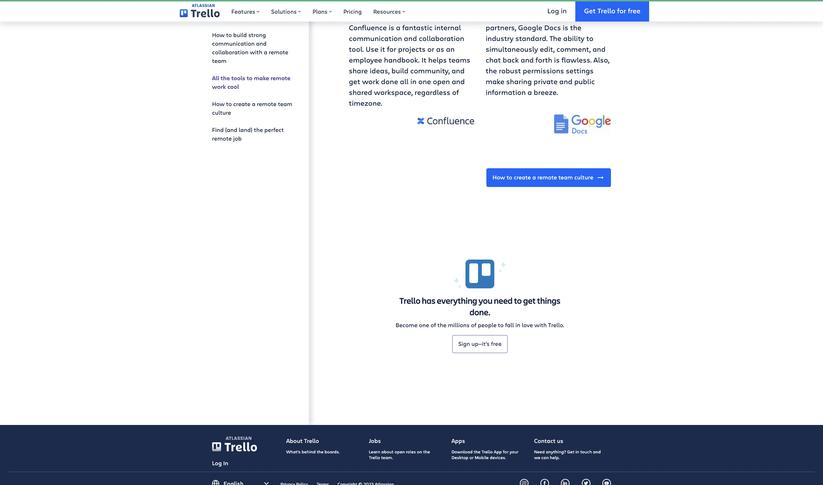 Task type: vqa. For each thing, say whether or not it's contained in the screenshot.


Task type: locate. For each thing, give the bounding box(es) containing it.
remote
[[241, 5, 260, 13], [269, 48, 288, 56], [271, 74, 290, 82], [257, 100, 276, 108], [212, 135, 232, 142], [537, 174, 557, 181]]

build inside the how to build strong communication and collaboration with a remote team
[[233, 31, 247, 39]]

resources
[[373, 8, 401, 15]]

0 horizontal spatial get
[[567, 449, 574, 455]]

robust
[[499, 66, 521, 76]]

get
[[584, 6, 596, 15], [567, 449, 574, 455]]

1 horizontal spatial it
[[507, 0, 512, 0]]

0 horizontal spatial get
[[349, 77, 360, 87]]

with inside when it comes to collaborating with people outside of the company, like freelance writers or external partners, google docs is the industry standard. the ability to simultaneously edit, comment, and chat back and forth is flawless. also, the robust permissions settings make sharing private and public information a breeze.
[[594, 0, 610, 0]]

writers
[[519, 12, 543, 22]]

1 horizontal spatial communication
[[349, 34, 402, 43]]

make right "tools"
[[254, 74, 269, 82]]

1 vertical spatial one
[[419, 322, 429, 329]]

ideas,
[[370, 66, 390, 76]]

for up handbook.
[[387, 44, 396, 54]]

in inside whether it's outlining policies, taking meeting notes, or writing a blog to share with your team, confluence is a fantastic internal communication and collaboration tool. use it for projects or as an employee handbook. it helps teams share ideas, build community, and get work done all in one open and shared workspace, regardless of timezone.
[[410, 77, 417, 87]]

is right the forth
[[554, 55, 560, 65]]

notes,
[[402, 1, 423, 11]]

find (and land) the perfect remote job link
[[212, 123, 297, 146]]

communication
[[349, 34, 402, 43], [212, 40, 255, 47]]

get up shared
[[349, 77, 360, 87]]

open inside whether it's outlining policies, taking meeting notes, or writing a blog to share with your team, confluence is a fantastic internal communication and collaboration tool. use it for projects or as an employee handbook. it helps teams share ideas, build community, and get work done all in one open and shared workspace, regardless of timezone.
[[433, 77, 450, 87]]

1 vertical spatial get
[[523, 295, 536, 307]]

what's
[[286, 449, 301, 455]]

has
[[422, 295, 435, 307]]

get left things
[[523, 295, 536, 307]]

log inside log in link
[[547, 6, 559, 15]]

2 horizontal spatial is
[[563, 23, 568, 33]]

it inside whether it's outlining policies, taking meeting notes, or writing a blog to share with your team, confluence is a fantastic internal communication and collaboration tool. use it for projects or as an employee handbook. it helps teams share ideas, build community, and get work done all in one open and shared workspace, regardless of timezone.
[[380, 44, 385, 54]]

atlassian trello image
[[180, 4, 220, 18], [212, 437, 257, 452], [226, 437, 251, 440]]

sign
[[458, 340, 470, 348]]

1 vertical spatial people
[[478, 322, 496, 329]]

in inside 'trello has everything you need to get things done. become one of the millions of people to fall in love with trello.'
[[515, 322, 520, 329]]

with inside whether it's outlining policies, taking meeting notes, or writing a blog to share with your team, confluence is a fantastic internal communication and collaboration tool. use it for projects or as an employee handbook. it helps teams share ideas, build community, and get work done all in one open and shared workspace, regardless of timezone.
[[395, 12, 411, 22]]

log up docs
[[547, 6, 559, 15]]

download the trello app for your desktop or mobile devices.
[[451, 449, 519, 461]]

or up docs
[[545, 12, 552, 22]]

for
[[617, 6, 626, 15], [387, 44, 396, 54], [503, 449, 508, 455]]

1 vertical spatial share
[[349, 66, 368, 76]]

2 vertical spatial how
[[493, 174, 505, 181]]

your
[[413, 12, 428, 22], [510, 449, 519, 455]]

build left strong
[[233, 31, 247, 39]]

a
[[460, 1, 464, 11], [396, 23, 400, 33], [264, 48, 267, 56], [528, 88, 532, 97], [252, 100, 255, 108], [532, 174, 536, 181]]

sign up—it's free link
[[452, 336, 508, 354]]

get inside need anything? get in touch and we can help.
[[567, 449, 574, 455]]

industry
[[486, 34, 514, 43]]

job
[[233, 135, 242, 142]]

us
[[557, 437, 563, 445]]

for inside whether it's outlining policies, taking meeting notes, or writing a blog to share with your team, confluence is a fantastic internal communication and collaboration tool. use it for projects or as an employee handbook. it helps teams share ideas, build community, and get work done all in one open and shared workspace, regardless of timezone.
[[387, 44, 396, 54]]

find
[[212, 126, 224, 134]]

your inside whether it's outlining policies, taking meeting notes, or writing a blog to share with your team, confluence is a fantastic internal communication and collaboration tool. use it for projects or as an employee handbook. it helps teams share ideas, build community, and get work done all in one open and shared workspace, regardless of timezone.
[[413, 12, 428, 22]]

the inside find (and land) the perfect remote job
[[254, 126, 263, 134]]

trello logo image
[[453, 259, 507, 289]]

communication down strong
[[212, 40, 255, 47]]

google docs logo image
[[554, 115, 611, 134]]

the right all
[[221, 74, 230, 82]]

1 horizontal spatial for
[[503, 449, 508, 455]]

the
[[547, 1, 558, 11], [570, 23, 581, 33], [486, 66, 497, 76], [221, 74, 230, 82], [254, 126, 263, 134], [437, 322, 446, 329], [317, 449, 323, 455], [423, 449, 430, 455], [474, 449, 480, 455]]

one
[[418, 77, 431, 87], [419, 322, 429, 329]]

log
[[547, 6, 559, 15], [212, 460, 222, 467]]

0 horizontal spatial culture
[[212, 109, 231, 116]]

work down ideas,
[[362, 77, 379, 87]]

free right like
[[628, 6, 640, 15]]

1 vertical spatial get
[[567, 449, 574, 455]]

an
[[446, 44, 455, 54]]

trello inside download the trello app for your desktop or mobile devices.
[[481, 449, 493, 455]]

projects
[[398, 44, 426, 54]]

share down meeting
[[375, 12, 394, 22]]

the
[[549, 34, 561, 43]]

fantastic
[[402, 23, 433, 33]]

remote inside how to create a remote team culture
[[257, 100, 276, 108]]

1 horizontal spatial is
[[554, 55, 560, 65]]

is down resources
[[389, 23, 394, 33]]

collaboration up as
[[419, 34, 464, 43]]

all
[[400, 77, 409, 87]]

0 vertical spatial one
[[418, 77, 431, 87]]

the up ability
[[570, 23, 581, 33]]

1 horizontal spatial get
[[523, 295, 536, 307]]

anything?
[[546, 449, 566, 455]]

0 horizontal spatial how to create a remote team culture link
[[212, 97, 297, 120]]

your right app
[[510, 449, 519, 455]]

how inside the how to build strong communication and collaboration with a remote team
[[212, 31, 225, 39]]

the inside 'trello has everything you need to get things done. become one of the millions of people to fall in love with trello.'
[[437, 322, 446, 329]]

1 horizontal spatial how to create a remote team culture link
[[486, 169, 611, 187]]

0 horizontal spatial open
[[395, 449, 405, 455]]

taking
[[349, 1, 370, 11]]

1 horizontal spatial team
[[278, 100, 292, 108]]

remote inside find (and land) the perfect remote job
[[212, 135, 232, 142]]

it right use
[[380, 44, 385, 54]]

0 horizontal spatial your
[[413, 12, 428, 22]]

things
[[537, 295, 560, 307]]

log inside log in link
[[212, 460, 222, 467]]

of right regardless
[[452, 88, 459, 97]]

1 horizontal spatial collaboration
[[419, 34, 464, 43]]

1 vertical spatial it
[[380, 44, 385, 54]]

1 vertical spatial team
[[278, 100, 292, 108]]

1 horizontal spatial get
[[584, 6, 596, 15]]

with inside the how to build strong communication and collaboration with a remote team
[[250, 48, 262, 56]]

0 vertical spatial log
[[547, 6, 559, 15]]

0 horizontal spatial is
[[389, 23, 394, 33]]

1 vertical spatial create
[[514, 174, 531, 181]]

it right when
[[507, 0, 512, 0]]

for right app
[[503, 449, 508, 455]]

work inside dispelling remote work myths: tips & best practices
[[262, 5, 275, 13]]

what's behind the boards.
[[286, 449, 340, 455]]

whether it's outlining policies, taking meeting notes, or writing a blog to share with your team, confluence is a fantastic internal communication and collaboration tool. use it for projects or as an employee handbook. it helps teams share ideas, build community, and get work done all in one open and shared workspace, regardless of timezone.
[[349, 0, 470, 108]]

0 vertical spatial collaboration
[[419, 34, 464, 43]]

people down when
[[486, 1, 509, 11]]

communication inside the how to build strong communication and collaboration with a remote team
[[212, 40, 255, 47]]

open up regardless
[[433, 77, 450, 87]]

work down all
[[212, 83, 226, 91]]

for inside download the trello app for your desktop or mobile devices.
[[503, 449, 508, 455]]

dispelling remote work myths: tips & best practices
[[212, 5, 295, 21]]

communication up use
[[349, 34, 402, 43]]

to inside the how to build strong communication and collaboration with a remote team
[[226, 31, 232, 39]]

2 horizontal spatial work
[[362, 77, 379, 87]]

of inside when it comes to collaborating with people outside of the company, like freelance writers or external partners, google docs is the industry standard. the ability to simultaneously edit, comment, and chat back and forth is flawless. also, the robust permissions settings make sharing private and public information a breeze.
[[538, 1, 545, 11]]

open
[[433, 77, 450, 87], [395, 449, 405, 455]]

one down the community,
[[418, 77, 431, 87]]

is
[[389, 23, 394, 33], [563, 23, 568, 33], [554, 55, 560, 65]]

collaboration inside whether it's outlining policies, taking meeting notes, or writing a blog to share with your team, confluence is a fantastic internal communication and collaboration tool. use it for projects or as an employee handbook. it helps teams share ideas, build community, and get work done all in one open and shared workspace, regardless of timezone.
[[419, 34, 464, 43]]

of down done.
[[471, 322, 476, 329]]

become
[[396, 322, 417, 329]]

get right anything?
[[567, 449, 574, 455]]

trello inside 'trello has everything you need to get things done. become one of the millions of people to fall in love with trello.'
[[399, 295, 420, 307]]

0 vertical spatial get
[[584, 6, 596, 15]]

is down external
[[563, 23, 568, 33]]

0 vertical spatial culture
[[212, 109, 231, 116]]

trello left "has"
[[399, 295, 420, 307]]

log for log in
[[212, 460, 222, 467]]

get inside whether it's outlining policies, taking meeting notes, or writing a blog to share with your team, confluence is a fantastic internal communication and collaboration tool. use it for projects or as an employee handbook. it helps teams share ideas, build community, and get work done all in one open and shared workspace, regardless of timezone.
[[349, 77, 360, 87]]

plans button
[[307, 0, 338, 22]]

1 vertical spatial how to create a remote team culture link
[[486, 169, 611, 187]]

the right on
[[423, 449, 430, 455]]

workspace,
[[374, 88, 413, 97]]

1 horizontal spatial make
[[486, 77, 504, 87]]

team,
[[430, 12, 449, 22]]

one inside whether it's outlining policies, taking meeting notes, or writing a blog to share with your team, confluence is a fantastic internal communication and collaboration tool. use it for projects or as an employee handbook. it helps teams share ideas, build community, and get work done all in one open and shared workspace, regardless of timezone.
[[418, 77, 431, 87]]

1 vertical spatial for
[[387, 44, 396, 54]]

0 vertical spatial how
[[212, 31, 225, 39]]

0 horizontal spatial work
[[212, 83, 226, 91]]

0 vertical spatial build
[[233, 31, 247, 39]]

policies,
[[424, 0, 452, 0]]

back
[[503, 55, 519, 65]]

0 horizontal spatial build
[[233, 31, 247, 39]]

1 horizontal spatial build
[[391, 66, 408, 76]]

0 horizontal spatial for
[[387, 44, 396, 54]]

get down collaborating
[[584, 6, 596, 15]]

about
[[381, 449, 393, 455]]

to
[[538, 0, 545, 0], [366, 12, 373, 22], [226, 31, 232, 39], [586, 34, 593, 43], [247, 74, 252, 82], [226, 100, 232, 108], [507, 174, 512, 181], [514, 295, 522, 307], [498, 322, 504, 329]]

people down done.
[[478, 322, 496, 329]]

confluence logo image
[[417, 117, 474, 124]]

free
[[628, 6, 640, 15], [491, 340, 502, 348]]

1 horizontal spatial your
[[510, 449, 519, 455]]

the inside download the trello app for your desktop or mobile devices.
[[474, 449, 480, 455]]

it's
[[380, 0, 390, 0]]

in left touch
[[576, 449, 579, 455]]

1 horizontal spatial work
[[262, 5, 275, 13]]

1 vertical spatial open
[[395, 449, 405, 455]]

0 horizontal spatial how to create a remote team culture
[[212, 100, 292, 116]]

0 horizontal spatial it
[[380, 44, 385, 54]]

0 horizontal spatial communication
[[212, 40, 255, 47]]

people
[[486, 1, 509, 11], [478, 322, 496, 329]]

the left "millions"
[[437, 322, 446, 329]]

of up 'writers'
[[538, 1, 545, 11]]

0 horizontal spatial create
[[233, 100, 250, 108]]

solutions button
[[265, 0, 307, 22]]

2 horizontal spatial team
[[558, 174, 573, 181]]

the inside the learn about open roles on the trello team.
[[423, 449, 430, 455]]

0 vertical spatial people
[[486, 1, 509, 11]]

comes
[[514, 0, 536, 0]]

twitter image
[[584, 482, 588, 486]]

0 vertical spatial get
[[349, 77, 360, 87]]

1 vertical spatial log
[[212, 460, 222, 467]]

the right behind at the bottom of the page
[[317, 449, 323, 455]]

done
[[381, 77, 398, 87]]

mobile
[[475, 455, 489, 461]]

your up fantastic
[[413, 12, 428, 22]]

about
[[286, 437, 303, 445]]

or
[[425, 1, 432, 11], [545, 12, 552, 22], [427, 44, 434, 54], [469, 455, 474, 461]]

make
[[254, 74, 269, 82], [486, 77, 504, 87]]

0 vertical spatial team
[[212, 57, 226, 64]]

one right become
[[419, 322, 429, 329]]

1 horizontal spatial share
[[375, 12, 394, 22]]

1 vertical spatial how to create a remote team culture
[[493, 174, 593, 181]]

1 vertical spatial your
[[510, 449, 519, 455]]

plans
[[313, 8, 327, 15]]

the right download
[[474, 449, 480, 455]]

0 vertical spatial your
[[413, 12, 428, 22]]

or inside download the trello app for your desktop or mobile devices.
[[469, 455, 474, 461]]

apps
[[451, 437, 465, 445]]

facebook image
[[543, 482, 547, 486]]

trello left app
[[481, 449, 493, 455]]

the inside 'all the tools to make remote work cool'
[[221, 74, 230, 82]]

1 vertical spatial free
[[491, 340, 502, 348]]

0 vertical spatial open
[[433, 77, 450, 87]]

work up 'practices'
[[262, 5, 275, 13]]

work
[[262, 5, 275, 13], [362, 77, 379, 87], [212, 83, 226, 91]]

and inside need anything? get in touch and we can help.
[[593, 449, 601, 455]]

collaboration up "tools"
[[212, 48, 248, 56]]

log in link
[[212, 459, 228, 468]]

1 horizontal spatial log
[[547, 6, 559, 15]]

1 vertical spatial collaboration
[[212, 48, 248, 56]]

2 horizontal spatial for
[[617, 6, 626, 15]]

in right the "all"
[[410, 77, 417, 87]]

1 horizontal spatial create
[[514, 174, 531, 181]]

boards.
[[325, 449, 340, 455]]

0 horizontal spatial team
[[212, 57, 226, 64]]

get
[[349, 77, 360, 87], [523, 295, 536, 307]]

1 horizontal spatial how to create a remote team culture
[[493, 174, 593, 181]]

build down handbook.
[[391, 66, 408, 76]]

with up like
[[594, 0, 610, 0]]

with down strong
[[250, 48, 262, 56]]

0 horizontal spatial share
[[349, 66, 368, 76]]

or left mobile on the right bottom of page
[[469, 455, 474, 461]]

0 vertical spatial how to create a remote team culture
[[212, 100, 292, 116]]

1 horizontal spatial open
[[433, 77, 450, 87]]

with down the notes,
[[395, 12, 411, 22]]

free right up—it's
[[491, 340, 502, 348]]

open left roles
[[395, 449, 405, 455]]

2 vertical spatial for
[[503, 449, 508, 455]]

1 vertical spatial culture
[[574, 174, 593, 181]]

the right land)
[[254, 126, 263, 134]]

in right 'fall'
[[515, 322, 520, 329]]

0 vertical spatial it
[[507, 0, 512, 0]]

2 vertical spatial team
[[558, 174, 573, 181]]

for right like
[[617, 6, 626, 15]]

can
[[541, 455, 549, 461]]

with inside 'trello has everything you need to get things done. become one of the millions of people to fall in love with trello.'
[[534, 322, 547, 329]]

handbook.
[[384, 55, 420, 65]]

pricing
[[343, 8, 362, 15]]

0 horizontal spatial log
[[212, 460, 222, 467]]

with right love
[[534, 322, 547, 329]]

share down employee on the top left
[[349, 66, 368, 76]]

log left in
[[212, 460, 222, 467]]

jobs
[[369, 437, 381, 445]]

it inside when it comes to collaborating with people outside of the company, like freelance writers or external partners, google docs is the industry standard. the ability to simultaneously edit, comment, and chat back and forth is flawless. also, the robust permissions settings make sharing private and public information a breeze.
[[507, 0, 512, 0]]

outlining
[[392, 0, 422, 0]]

0 vertical spatial free
[[628, 6, 640, 15]]

devices.
[[490, 455, 506, 461]]

1 vertical spatial build
[[391, 66, 408, 76]]

0 horizontal spatial make
[[254, 74, 269, 82]]

all
[[212, 74, 219, 82]]

make up information
[[486, 77, 504, 87]]

people inside 'trello has everything you need to get things done. become one of the millions of people to fall in love with trello.'
[[478, 322, 496, 329]]

0 horizontal spatial collaboration
[[212, 48, 248, 56]]

communication inside whether it's outlining policies, taking meeting notes, or writing a blog to share with your team, confluence is a fantastic internal communication and collaboration tool. use it for projects or as an employee handbook. it helps teams share ideas, build community, and get work done all in one open and shared workspace, regardless of timezone.
[[349, 34, 402, 43]]

trello left team.
[[369, 455, 380, 461]]

&
[[224, 14, 228, 21]]



Task type: describe. For each thing, give the bounding box(es) containing it.
to inside how to create a remote team culture
[[226, 100, 232, 108]]

instagram image
[[522, 482, 526, 486]]

solutions
[[271, 8, 297, 15]]

of inside whether it's outlining policies, taking meeting notes, or writing a blog to share with your team, confluence is a fantastic internal communication and collaboration tool. use it for projects or as an employee handbook. it helps teams share ideas, build community, and get work done all in one open and shared workspace, regardless of timezone.
[[452, 88, 459, 97]]

features button
[[226, 0, 265, 22]]

flawless.
[[561, 55, 592, 65]]

we
[[534, 455, 540, 461]]

0 vertical spatial how to create a remote team culture link
[[212, 97, 297, 120]]

external
[[554, 12, 582, 22]]

behind
[[302, 449, 316, 455]]

to inside whether it's outlining policies, taking meeting notes, or writing a blog to share with your team, confluence is a fantastic internal communication and collaboration tool. use it for projects or as an employee handbook. it helps teams share ideas, build community, and get work done all in one open and shared workspace, regardless of timezone.
[[366, 12, 373, 22]]

like
[[594, 1, 606, 11]]

how to build strong communication and collaboration with a remote team link
[[212, 28, 297, 68]]

people inside when it comes to collaborating with people outside of the company, like freelance writers or external partners, google docs is the industry standard. the ability to simultaneously edit, comment, and chat back and forth is flawless. also, the robust permissions settings make sharing private and public information a breeze.
[[486, 1, 509, 11]]

helps
[[428, 55, 447, 65]]

make inside when it comes to collaborating with people outside of the company, like freelance writers or external partners, google docs is the industry standard. the ability to simultaneously edit, comment, and chat back and forth is flawless. also, the robust permissions settings make sharing private and public information a breeze.
[[486, 77, 504, 87]]

is inside whether it's outlining policies, taking meeting notes, or writing a blog to share with your team, confluence is a fantastic internal communication and collaboration tool. use it for projects or as an employee handbook. it helps teams share ideas, build community, and get work done all in one open and shared workspace, regardless of timezone.
[[389, 23, 394, 33]]

in down collaborating
[[561, 6, 567, 15]]

open inside the learn about open roles on the trello team.
[[395, 449, 405, 455]]

trello.
[[548, 322, 564, 329]]

when it comes to collaborating with people outside of the company, like freelance writers or external partners, google docs is the industry standard. the ability to simultaneously edit, comment, and chat back and forth is flawless. also, the robust permissions settings make sharing private and public information a breeze.
[[486, 0, 610, 97]]

teams
[[449, 55, 470, 65]]

all the tools to make remote work cool link
[[212, 71, 297, 94]]

log for log in
[[547, 6, 559, 15]]

outside
[[511, 1, 536, 11]]

features
[[231, 8, 255, 15]]

remote inside dispelling remote work myths: tips & best practices
[[241, 5, 260, 13]]

or inside when it comes to collaborating with people outside of the company, like freelance writers or external partners, google docs is the industry standard. the ability to simultaneously edit, comment, and chat back and forth is flawless. also, the robust permissions settings make sharing private and public information a breeze.
[[545, 12, 552, 22]]

need anything? get in touch and we can help.
[[534, 449, 601, 461]]

trello up what's behind the boards.
[[304, 437, 319, 445]]

contact
[[534, 437, 556, 445]]

desktop
[[451, 455, 468, 461]]

regardless
[[415, 88, 450, 97]]

writing
[[434, 1, 458, 11]]

practices
[[243, 14, 268, 21]]

need
[[534, 449, 545, 455]]

the down collaborating
[[547, 1, 558, 11]]

it
[[421, 55, 426, 65]]

perfect
[[264, 126, 284, 134]]

roles
[[406, 449, 416, 455]]

standard.
[[515, 34, 548, 43]]

contact us
[[534, 437, 563, 445]]

forth
[[536, 55, 552, 65]]

breeze.
[[534, 88, 558, 97]]

sign up—it's free
[[458, 340, 502, 348]]

freelance
[[486, 12, 517, 22]]

about trello
[[286, 437, 319, 445]]

up—it's
[[471, 340, 490, 348]]

tools
[[231, 74, 245, 82]]

linkedin image
[[563, 482, 568, 486]]

trello right company,
[[597, 6, 615, 15]]

get inside 'trello has everything you need to get things done. become one of the millions of people to fall in love with trello.'
[[523, 295, 536, 307]]

and inside the how to build strong communication and collaboration with a remote team
[[256, 40, 267, 47]]

chat
[[486, 55, 501, 65]]

of down "has"
[[431, 322, 436, 329]]

to inside 'all the tools to make remote work cool'
[[247, 74, 252, 82]]

public
[[574, 77, 595, 87]]

company,
[[560, 1, 592, 11]]

a inside the how to build strong communication and collaboration with a remote team
[[264, 48, 267, 56]]

docs
[[544, 23, 561, 33]]

ability
[[563, 34, 584, 43]]

remote inside 'all the tools to make remote work cool'
[[271, 74, 290, 82]]

love
[[522, 322, 533, 329]]

team inside the how to build strong communication and collaboration with a remote team
[[212, 57, 226, 64]]

cool
[[227, 83, 239, 91]]

timezone.
[[349, 98, 382, 108]]

collaborating
[[547, 0, 593, 0]]

also,
[[593, 55, 609, 65]]

make inside 'all the tools to make remote work cool'
[[254, 74, 269, 82]]

tool.
[[349, 44, 364, 54]]

0 vertical spatial for
[[617, 6, 626, 15]]

internal
[[434, 23, 461, 33]]

confluence
[[349, 23, 387, 33]]

remote inside the how to build strong communication and collaboration with a remote team
[[269, 48, 288, 56]]

help.
[[550, 455, 560, 461]]

how to build strong communication and collaboration with a remote team
[[212, 31, 288, 64]]

1 vertical spatial how
[[212, 100, 225, 108]]

1 horizontal spatial culture
[[574, 174, 593, 181]]

google
[[518, 23, 542, 33]]

build inside whether it's outlining policies, taking meeting notes, or writing a blog to share with your team, confluence is a fantastic internal communication and collaboration tool. use it for projects or as an employee handbook. it helps teams share ideas, build community, and get work done all in one open and shared workspace, regardless of timezone.
[[391, 66, 408, 76]]

0 vertical spatial share
[[375, 12, 394, 22]]

shared
[[349, 88, 372, 97]]

1 horizontal spatial free
[[628, 6, 640, 15]]

page progress progress bar
[[0, 0, 823, 1]]

myths:
[[277, 5, 295, 13]]

work inside whether it's outlining policies, taking meeting notes, or writing a blog to share with your team, confluence is a fantastic internal communication and collaboration tool. use it for projects or as an employee handbook. it helps teams share ideas, build community, and get work done all in one open and shared workspace, regardless of timezone.
[[362, 77, 379, 87]]

your inside download the trello app for your desktop or mobile devices.
[[510, 449, 519, 455]]

done.
[[470, 307, 490, 318]]

land)
[[239, 126, 252, 134]]

use
[[366, 44, 378, 54]]

or down policies,
[[425, 1, 432, 11]]

trello inside the learn about open roles on the trello team.
[[369, 455, 380, 461]]

dispelling remote work myths: tips & best practices link
[[212, 2, 297, 25]]

or left as
[[427, 44, 434, 54]]

sharing
[[506, 77, 532, 87]]

all the tools to make remote work cool
[[212, 74, 290, 91]]

in inside need anything? get in touch and we can help.
[[576, 449, 579, 455]]

as
[[436, 44, 444, 54]]

log in
[[212, 460, 228, 467]]

everything
[[437, 295, 477, 307]]

get inside get trello for free link
[[584, 6, 596, 15]]

dispelling
[[212, 5, 239, 13]]

edit,
[[540, 44, 555, 54]]

log in
[[547, 6, 567, 15]]

you
[[479, 295, 492, 307]]

one inside 'trello has everything you need to get things done. become one of the millions of people to fall in love with trello.'
[[419, 322, 429, 329]]

collaboration inside the how to build strong communication and collaboration with a remote team
[[212, 48, 248, 56]]

when
[[486, 0, 505, 0]]

0 vertical spatial create
[[233, 100, 250, 108]]

strong
[[248, 31, 266, 39]]

0 horizontal spatial free
[[491, 340, 502, 348]]

the down chat on the right of page
[[486, 66, 497, 76]]

partners,
[[486, 23, 516, 33]]

simultaneously
[[486, 44, 538, 54]]

work inside 'all the tools to make remote work cool'
[[212, 83, 226, 91]]

a inside how to create a remote team culture
[[252, 100, 255, 108]]

comment,
[[556, 44, 591, 54]]

tips
[[212, 14, 222, 21]]

trello has everything you need to get things done. become one of the millions of people to fall in love with trello.
[[396, 295, 564, 329]]

fall
[[505, 322, 514, 329]]

need
[[494, 295, 513, 307]]

youtube image
[[604, 482, 609, 486]]

whether
[[349, 0, 378, 0]]

download
[[451, 449, 473, 455]]

meeting
[[372, 1, 401, 11]]

a inside when it comes to collaborating with people outside of the company, like freelance writers or external partners, google docs is the industry standard. the ability to simultaneously edit, comment, and chat back and forth is flawless. also, the robust permissions settings make sharing private and public information a breeze.
[[528, 88, 532, 97]]

find (and land) the perfect remote job
[[212, 126, 284, 142]]



